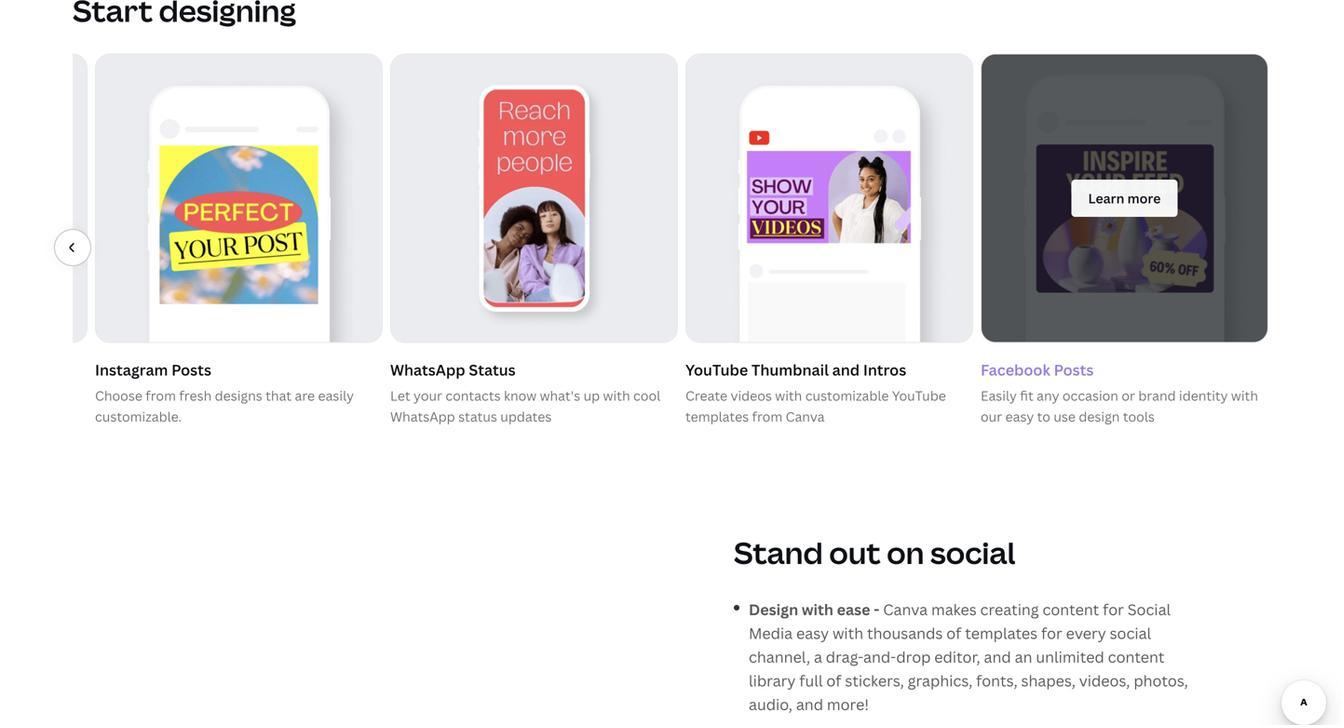 Task type: vqa. For each thing, say whether or not it's contained in the screenshot.
real estate instagram post in yellow terracotta brown hand finished style Image at left
no



Task type: locate. For each thing, give the bounding box(es) containing it.
youtube up create
[[686, 360, 748, 380]]

1 horizontal spatial social
[[1110, 624, 1152, 644]]

with inside the canva makes creating content for social media easy with thousands of templates for every social channel, a drag-and-drop editor, and an unlimited content library full of stickers, graphics, fonts, shapes, videos, photos, audio, and more!
[[833, 624, 864, 644]]

2 whatsapp from the top
[[390, 408, 455, 426]]

canva down customizable on the bottom right of page
[[786, 408, 825, 426]]

canva up thousands
[[884, 600, 928, 620]]

2 vertical spatial and
[[796, 695, 824, 715]]

use
[[1054, 408, 1076, 426]]

0 vertical spatial easy
[[1006, 408, 1034, 426]]

0 vertical spatial whatsapp
[[390, 360, 466, 380]]

social up makes
[[931, 533, 1016, 573]]

0 vertical spatial youtube
[[686, 360, 748, 380]]

0 horizontal spatial social
[[931, 533, 1016, 573]]

design
[[1079, 408, 1120, 426]]

content up 'every'
[[1043, 600, 1100, 620]]

0 horizontal spatial of
[[827, 671, 842, 691]]

1 horizontal spatial easy
[[1006, 408, 1034, 426]]

templates inside the canva makes creating content for social media easy with thousands of templates for every social channel, a drag-and-drop editor, and an unlimited content library full of stickers, graphics, fonts, shapes, videos, photos, audio, and more!
[[965, 624, 1038, 644]]

what's
[[540, 387, 581, 405]]

with inside let your contacts know what's up with cool whatsapp status updates
[[603, 387, 630, 405]]

with up drag-
[[833, 624, 864, 644]]

from down "instagram posts"
[[146, 387, 176, 405]]

videos
[[731, 387, 772, 405]]

create videos with customizable youtube templates from canva
[[686, 387, 946, 426]]

1 vertical spatial for
[[1042, 624, 1063, 644]]

to
[[1038, 408, 1051, 426]]

whatsapp
[[390, 360, 466, 380], [390, 408, 455, 426]]

0 vertical spatial templates
[[686, 408, 749, 426]]

1 horizontal spatial posts
[[1054, 360, 1094, 380]]

fit
[[1020, 387, 1034, 405]]

1 vertical spatial from
[[752, 408, 783, 426]]

youtube down intros
[[892, 387, 946, 405]]

with right up
[[603, 387, 630, 405]]

stand out on social
[[734, 533, 1016, 573]]

shapes,
[[1022, 671, 1076, 691]]

1 horizontal spatial youtube
[[892, 387, 946, 405]]

and
[[833, 360, 860, 380], [984, 648, 1012, 668], [796, 695, 824, 715]]

1 horizontal spatial templates
[[965, 624, 1038, 644]]

posts up occasion
[[1054, 360, 1094, 380]]

posts
[[172, 360, 211, 380], [1054, 360, 1094, 380]]

with left ease
[[802, 600, 834, 620]]

youtube
[[686, 360, 748, 380], [892, 387, 946, 405]]

0 vertical spatial canva
[[786, 408, 825, 426]]

facebook posts
[[981, 360, 1094, 380]]

out
[[829, 533, 881, 573]]

with down thumbnail
[[775, 387, 803, 405]]

an
[[1015, 648, 1033, 668]]

0 horizontal spatial posts
[[172, 360, 211, 380]]

and up customizable on the bottom right of page
[[833, 360, 860, 380]]

1 horizontal spatial for
[[1103, 600, 1125, 620]]

intros
[[864, 360, 907, 380]]

stickers,
[[845, 671, 905, 691]]

0 horizontal spatial content
[[1043, 600, 1100, 620]]

audio,
[[749, 695, 793, 715]]

let your contacts know what's up with cool whatsapp status updates
[[390, 387, 661, 426]]

choose
[[95, 387, 142, 405]]

from down "videos"
[[752, 408, 783, 426]]

0 horizontal spatial canva
[[786, 408, 825, 426]]

social down social at the right of the page
[[1110, 624, 1152, 644]]

facebook
[[981, 360, 1051, 380]]

for left social at the right of the page
[[1103, 600, 1125, 620]]

1 vertical spatial templates
[[965, 624, 1038, 644]]

posts up fresh at the left of page
[[172, 360, 211, 380]]

posts for instagram posts
[[172, 360, 211, 380]]

2 posts from the left
[[1054, 360, 1094, 380]]

1 vertical spatial content
[[1108, 648, 1165, 668]]

0 horizontal spatial and
[[796, 695, 824, 715]]

for
[[1103, 600, 1125, 620], [1042, 624, 1063, 644]]

templates down creating
[[965, 624, 1038, 644]]

of
[[947, 624, 962, 644], [827, 671, 842, 691]]

content
[[1043, 600, 1100, 620], [1108, 648, 1165, 668]]

social
[[931, 533, 1016, 573], [1110, 624, 1152, 644]]

canva inside create videos with customizable youtube templates from canva
[[786, 408, 825, 426]]

and down full
[[796, 695, 824, 715]]

of down makes
[[947, 624, 962, 644]]

templates down create
[[686, 408, 749, 426]]

whatsapp inside let your contacts know what's up with cool whatsapp status updates
[[390, 408, 455, 426]]

templates
[[686, 408, 749, 426], [965, 624, 1038, 644]]

social
[[1128, 600, 1171, 620]]

easy down design with ease -
[[797, 624, 829, 644]]

0 vertical spatial and
[[833, 360, 860, 380]]

0 horizontal spatial templates
[[686, 408, 749, 426]]

whatsapp up your
[[390, 360, 466, 380]]

for up unlimited
[[1042, 624, 1063, 644]]

1 vertical spatial easy
[[797, 624, 829, 644]]

tools
[[1124, 408, 1155, 426]]

igpost@2x image
[[96, 54, 382, 342]]

our
[[981, 408, 1003, 426]]

with right identity
[[1232, 387, 1259, 405]]

of right full
[[827, 671, 842, 691]]

1 vertical spatial social
[[1110, 624, 1152, 644]]

0 vertical spatial from
[[146, 387, 176, 405]]

whatsapp status
[[390, 360, 516, 380]]

and up fonts,
[[984, 648, 1012, 668]]

1 vertical spatial youtube
[[892, 387, 946, 405]]

with inside easily fit any occasion or brand identity with our easy to use design tools
[[1232, 387, 1259, 405]]

easy
[[1006, 408, 1034, 426], [797, 624, 829, 644]]

fbpost@2x image
[[968, 40, 1282, 357]]

1 horizontal spatial from
[[752, 408, 783, 426]]

status
[[469, 360, 516, 380]]

1 posts from the left
[[172, 360, 211, 380]]

library
[[749, 671, 796, 691]]

0 horizontal spatial from
[[146, 387, 176, 405]]

1 horizontal spatial canva
[[884, 600, 928, 620]]

content up photos,
[[1108, 648, 1165, 668]]

with
[[603, 387, 630, 405], [775, 387, 803, 405], [1232, 387, 1259, 405], [802, 600, 834, 620], [833, 624, 864, 644]]

2 horizontal spatial and
[[984, 648, 1012, 668]]

whatsapp down your
[[390, 408, 455, 426]]

1 horizontal spatial content
[[1108, 648, 1165, 668]]

1 vertical spatial whatsapp
[[390, 408, 455, 426]]

1 vertical spatial canva
[[884, 600, 928, 620]]

easy inside the canva makes creating content for social media easy with thousands of templates for every social channel, a drag-and-drop editor, and an unlimited content library full of stickers, graphics, fonts, shapes, videos, photos, audio, and more!
[[797, 624, 829, 644]]

1 horizontal spatial and
[[833, 360, 860, 380]]

easy down fit
[[1006, 408, 1034, 426]]

canva
[[786, 408, 825, 426], [884, 600, 928, 620]]

1 horizontal spatial of
[[947, 624, 962, 644]]

0 horizontal spatial easy
[[797, 624, 829, 644]]

from
[[146, 387, 176, 405], [752, 408, 783, 426]]

editor,
[[935, 648, 981, 668]]

and-
[[864, 648, 897, 668]]

customizable.
[[95, 408, 182, 426]]

identity
[[1180, 387, 1229, 405]]

from inside create videos with customizable youtube templates from canva
[[752, 408, 783, 426]]



Task type: describe. For each thing, give the bounding box(es) containing it.
ease
[[837, 600, 871, 620]]

updates
[[501, 408, 552, 426]]

1 vertical spatial of
[[827, 671, 842, 691]]

creating
[[981, 600, 1039, 620]]

graphics,
[[908, 671, 973, 691]]

canva makes creating content for social media easy with thousands of templates for every social channel, a drag-and-drop editor, and an unlimited content library full of stickers, graphics, fonts, shapes, videos, photos, audio, and more!
[[749, 600, 1189, 715]]

canva inside the canva makes creating content for social media easy with thousands of templates for every social channel, a drag-and-drop editor, and an unlimited content library full of stickers, graphics, fonts, shapes, videos, photos, audio, and more!
[[884, 600, 928, 620]]

1 vertical spatial and
[[984, 648, 1012, 668]]

youtube thumbnail and intros
[[686, 360, 907, 380]]

youtube inside create videos with customizable youtube templates from canva
[[892, 387, 946, 405]]

posts for facebook posts
[[1054, 360, 1094, 380]]

makes
[[932, 600, 977, 620]]

0 horizontal spatial youtube
[[686, 360, 748, 380]]

that
[[266, 387, 292, 405]]

drop
[[897, 648, 931, 668]]

instagram
[[95, 360, 168, 380]]

instagram posts
[[95, 360, 211, 380]]

drag-
[[826, 648, 864, 668]]

0 vertical spatial for
[[1103, 600, 1125, 620]]

create
[[686, 387, 728, 405]]

on
[[887, 533, 925, 573]]

up
[[584, 387, 600, 405]]

choose from fresh designs that are easily customizable.
[[95, 387, 354, 426]]

easily fit any occasion or brand identity with our easy to use design tools
[[981, 387, 1259, 426]]

social inside the canva makes creating content for social media easy with thousands of templates for every social channel, a drag-and-drop editor, and an unlimited content library full of stickers, graphics, fonts, shapes, videos, photos, audio, and more!
[[1110, 624, 1152, 644]]

let
[[390, 387, 411, 405]]

0 vertical spatial social
[[931, 533, 1016, 573]]

fonts,
[[977, 671, 1018, 691]]

channel,
[[749, 648, 811, 668]]

or
[[1122, 387, 1136, 405]]

fresh
[[179, 387, 212, 405]]

reels@2x image
[[0, 54, 87, 342]]

a
[[814, 648, 823, 668]]

photos,
[[1134, 671, 1189, 691]]

youtubethumbnail@2x image
[[687, 54, 973, 342]]

any
[[1037, 387, 1060, 405]]

status
[[458, 408, 497, 426]]

unlimited
[[1036, 648, 1105, 668]]

design with ease -
[[749, 600, 880, 620]]

templates inside create videos with customizable youtube templates from canva
[[686, 408, 749, 426]]

1 whatsapp from the top
[[390, 360, 466, 380]]

0 vertical spatial of
[[947, 624, 962, 644]]

with inside create videos with customizable youtube templates from canva
[[775, 387, 803, 405]]

media
[[749, 624, 793, 644]]

stand
[[734, 533, 823, 573]]

easy inside easily fit any occasion or brand identity with our easy to use design tools
[[1006, 408, 1034, 426]]

0 vertical spatial content
[[1043, 600, 1100, 620]]

whatsapp@2x image
[[391, 54, 677, 342]]

more!
[[827, 695, 869, 715]]

thumbnail
[[752, 360, 829, 380]]

0 horizontal spatial for
[[1042, 624, 1063, 644]]

videos,
[[1080, 671, 1131, 691]]

full
[[800, 671, 823, 691]]

are
[[295, 387, 315, 405]]

contacts
[[446, 387, 501, 405]]

-
[[874, 600, 880, 620]]

from inside choose from fresh designs that are easily customizable.
[[146, 387, 176, 405]]

occasion
[[1063, 387, 1119, 405]]

your
[[414, 387, 443, 405]]

thousands
[[867, 624, 943, 644]]

easily
[[981, 387, 1017, 405]]

easily
[[318, 387, 354, 405]]

cool
[[634, 387, 661, 405]]

designs
[[215, 387, 262, 405]]

customizable
[[806, 387, 889, 405]]

design
[[749, 600, 799, 620]]

every
[[1066, 624, 1107, 644]]

know
[[504, 387, 537, 405]]

brand
[[1139, 387, 1176, 405]]



